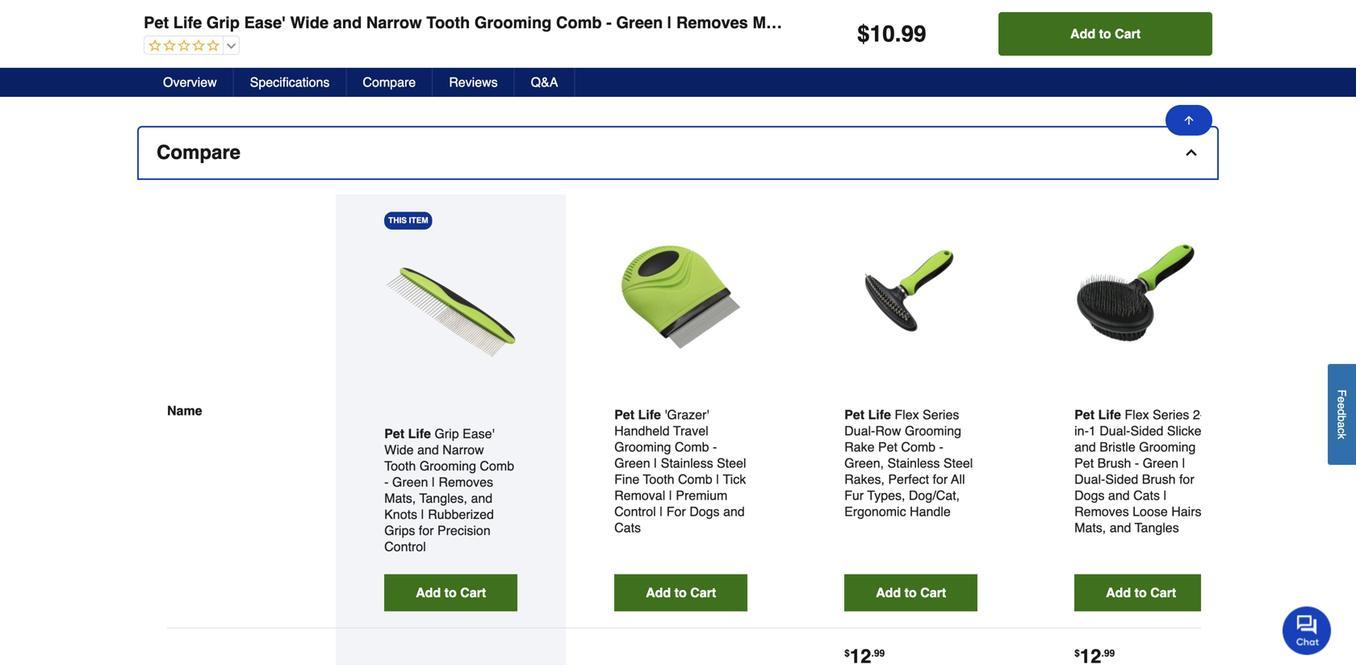 Task type: describe. For each thing, give the bounding box(es) containing it.
all
[[952, 472, 966, 487]]

perfect
[[889, 472, 930, 487]]

add to cart button for flex series 2- in-1 dual-sided slicker and bristle grooming pet brush - green | dual-sided brush for dogs and cats | removes loose hairs, mats, and tangles
[[1075, 575, 1208, 612]]

fine
[[615, 472, 640, 487]]

0 horizontal spatial ease'
[[244, 13, 286, 32]]

for inside grip ease' wide and narrow tooth grooming comb - green | removes mats, tangles, and knots | rubberized grips for precision control
[[419, 523, 434, 538]]

name
[[167, 403, 202, 418]]

zero stars image
[[145, 39, 220, 54]]

types,
[[868, 488, 906, 503]]

ca residents: prop 65 warning(s)
[[169, 27, 326, 39]]

1 horizontal spatial .
[[895, 21, 902, 47]]

specifications
[[250, 75, 330, 90]]

rubberized inside grip ease' wide and narrow tooth grooming comb - green | removes mats, tangles, and knots | rubberized grips for precision control
[[428, 507, 494, 522]]

stainless inside 'grazer' handheld travel grooming comb - green | stainless steel fine tooth comb | tick removal | premium control | for dogs and cats
[[661, 456, 714, 471]]

green inside "flex series 2- in-1 dual-sided slicker and bristle grooming pet brush - green | dual-sided brush for dogs and cats | removes loose hairs, mats, and tangles"
[[1143, 456, 1179, 471]]

tooth inside 'grazer' handheld travel grooming comb - green | stainless steel fine tooth comb | tick removal | premium control | for dogs and cats
[[643, 472, 675, 487]]

k
[[1336, 434, 1349, 439]]

warning(s)
[[276, 27, 326, 39]]

rakes,
[[845, 472, 885, 487]]

add for flex series dual-row grooming rake pet comb - green, stainless steel rakes, perfect for all fur types, dog/cat, ergonomic handle
[[876, 585, 901, 600]]

handheld
[[615, 423, 670, 438]]

dogs inside 'grazer' handheld travel grooming comb - green | stainless steel fine tooth comb | tick removal | premium control | for dogs and cats
[[690, 504, 720, 519]]

1 vertical spatial sided
[[1106, 472, 1139, 487]]

flex for pet
[[895, 407, 920, 422]]

comb inside grip ease' wide and narrow tooth grooming comb - green | removes mats, tangles, and knots | rubberized grips for precision control
[[480, 459, 515, 474]]

0 vertical spatial compare button
[[347, 68, 433, 97]]

0 vertical spatial grips
[[1052, 13, 1095, 32]]

stainless inside flex series dual-row grooming rake pet comb - green, stainless steel rakes, perfect for all fur types, dog/cat, ergonomic handle
[[888, 456, 940, 471]]

handle
[[910, 504, 951, 519]]

cart for 'grazer' handheld travel grooming comb - green | stainless steel fine tooth comb | tick removal | premium control | for dogs and cats
[[691, 585, 717, 600]]

tangles
[[1135, 520, 1180, 535]]

premium
[[676, 488, 728, 503]]

rake
[[845, 440, 875, 455]]

life for grip ease' wide and narrow tooth grooming comb - green | removes mats, tangles, and knots | rubberized grips for precision control
[[408, 426, 431, 441]]

wide inside grip ease' wide and narrow tooth grooming comb - green | removes mats, tangles, and knots | rubberized grips for precision control
[[385, 442, 414, 457]]

grooming inside 'grazer' handheld travel grooming comb - green | stainless steel fine tooth comb | tick removal | premium control | for dogs and cats
[[615, 440, 671, 455]]

reviews
[[449, 75, 498, 90]]

q&a
[[531, 75, 558, 90]]

1 e from the top
[[1336, 397, 1349, 403]]

dual- up bristle
[[1100, 423, 1131, 438]]

cart for flex series 2- in-1 dual-sided slicker and bristle grooming pet brush - green | dual-sided brush for dogs and cats | removes loose hairs, mats, and tangles
[[1151, 585, 1177, 600]]

add for 'grazer' handheld travel grooming comb - green | stainless steel fine tooth comb | tick removal | premium control | for dogs and cats
[[646, 585, 671, 600]]

- inside "flex series 2- in-1 dual-sided slicker and bristle grooming pet brush - green | dual-sided brush for dogs and cats | removes loose hairs, mats, and tangles"
[[1135, 456, 1140, 471]]

dog/cat,
[[909, 488, 960, 503]]

grooming inside flex series dual-row grooming rake pet comb - green, stainless steel rakes, perfect for all fur types, dog/cat, ergonomic handle
[[905, 423, 962, 438]]

tooth inside grip ease' wide and narrow tooth grooming comb - green | removes mats, tangles, and knots | rubberized grips for precision control
[[385, 459, 416, 474]]

control inside 'grazer' handheld travel grooming comb - green | stainless steel fine tooth comb | tick removal | premium control | for dogs and cats
[[615, 504, 656, 519]]

2 . 99 from the left
[[1102, 648, 1115, 659]]

pet life  flex series 2-in-1 dual-sided slicker and bristle grooming pet brush - green | dual-sided brush for dogs and cats | removes loose hairs, mats, and tangles image
[[1075, 227, 1208, 360]]

fur
[[845, 488, 864, 503]]

0 vertical spatial compare
[[363, 75, 416, 90]]

and inside 'grazer' handheld travel grooming comb - green | stainless steel fine tooth comb | tick removal | premium control | for dogs and cats
[[724, 504, 745, 519]]

knots inside grip ease' wide and narrow tooth grooming comb - green | removes mats, tangles, and knots | rubberized grips for precision control
[[385, 507, 418, 522]]

narrow inside grip ease' wide and narrow tooth grooming comb - green | removes mats, tangles, and knots | rubberized grips for precision control
[[443, 442, 484, 457]]

grips inside grip ease' wide and narrow tooth grooming comb - green | removes mats, tangles, and knots | rubberized grips for precision control
[[385, 523, 415, 538]]

ergonomic
[[845, 504, 907, 519]]

grip inside grip ease' wide and narrow tooth grooming comb - green | removes mats, tangles, and knots | rubberized grips for precision control
[[435, 426, 459, 441]]

65
[[262, 27, 273, 39]]

pet life for grooming
[[615, 407, 661, 422]]

green inside grip ease' wide and narrow tooth grooming comb - green | removes mats, tangles, and knots | rubberized grips for precision control
[[392, 475, 428, 490]]

flex series dual-row grooming rake pet comb - green, stainless steel rakes, perfect for all fur types, dog/cat, ergonomic handle
[[845, 407, 973, 519]]

- inside 'grazer' handheld travel grooming comb - green | stainless steel fine tooth comb | tick removal | premium control | for dogs and cats
[[713, 440, 717, 455]]

residents:
[[185, 27, 235, 39]]

2 horizontal spatial $
[[1075, 648, 1080, 659]]

pet life  grip ease' wide and narrow tooth grooming comb - green | removes mats, tangles, and knots | rubberized grips for precision control
[[144, 13, 1260, 32]]

1
[[1089, 423, 1097, 438]]

dual- down bristle
[[1075, 472, 1106, 487]]

removes inside "flex series 2- in-1 dual-sided slicker and bristle grooming pet brush - green | dual-sided brush for dogs and cats | removes loose hairs, mats, and tangles"
[[1075, 504, 1130, 519]]

tangles, inside grip ease' wide and narrow tooth grooming comb - green | removes mats, tangles, and knots | rubberized grips for precision control
[[420, 491, 468, 506]]

precision inside grip ease' wide and narrow tooth grooming comb - green | removes mats, tangles, and knots | rubberized grips for precision control
[[438, 523, 491, 538]]

$ 10 . 99
[[858, 21, 927, 47]]

loose
[[1133, 504, 1168, 519]]

'grazer'
[[665, 407, 709, 422]]

removal
[[615, 488, 666, 503]]

removes inside grip ease' wide and narrow tooth grooming comb - green | removes mats, tangles, and knots | rubberized grips for precision control
[[439, 475, 493, 490]]

f
[[1336, 390, 1349, 397]]

a
[[1336, 422, 1349, 428]]

1 horizontal spatial tooth
[[427, 13, 470, 32]]

this item
[[389, 216, 429, 225]]

0 vertical spatial control
[[1202, 13, 1260, 32]]

pet life  'grazer' handheld travel grooming comb - green | stainless steel fine tooth comb | tick removal | premium control | for dogs and cats image
[[615, 227, 748, 360]]

specifications button
[[234, 68, 347, 97]]

0 horizontal spatial grip
[[207, 13, 240, 32]]

steel inside 'grazer' handheld travel grooming comb - green | stainless steel fine tooth comb | tick removal | premium control | for dogs and cats
[[717, 456, 747, 471]]

add to cart button for flex series dual-row grooming rake pet comb - green, stainless steel rakes, perfect for all fur types, dog/cat, ergonomic handle
[[845, 575, 978, 612]]

tick
[[723, 472, 746, 487]]

to for flex series dual-row grooming rake pet comb - green, stainless steel rakes, perfect for all fur types, dog/cat, ergonomic handle
[[905, 585, 917, 600]]

chat invite button image
[[1283, 606, 1333, 655]]

green,
[[845, 456, 884, 471]]

0 horizontal spatial $
[[845, 648, 850, 659]]

to for flex series 2- in-1 dual-sided slicker and bristle grooming pet brush - green | dual-sided brush for dogs and cats | removes loose hairs, mats, and tangles
[[1135, 585, 1147, 600]]

to for 'grazer' handheld travel grooming comb - green | stainless steel fine tooth comb | tick removal | premium control | for dogs and cats
[[675, 585, 687, 600]]

0 vertical spatial precision
[[1125, 13, 1198, 32]]

pet life  flex series dual-row grooming rake pet comb - green, stainless steel rakes, perfect for all fur types, dog/cat, ergonomic handle image
[[845, 227, 978, 360]]



Task type: locate. For each thing, give the bounding box(es) containing it.
0 vertical spatial dogs
[[1075, 488, 1105, 503]]

e
[[1336, 397, 1349, 403], [1336, 403, 1349, 409]]

2 horizontal spatial mats,
[[1075, 520, 1107, 535]]

steel up tick
[[717, 456, 747, 471]]

0 horizontal spatial removes
[[439, 475, 493, 490]]

cats inside 'grazer' handheld travel grooming comb - green | stainless steel fine tooth comb | tick removal | premium control | for dogs and cats
[[615, 520, 641, 535]]

2 horizontal spatial .
[[1102, 648, 1105, 659]]

ease'
[[244, 13, 286, 32], [463, 426, 495, 441]]

. 99
[[872, 648, 885, 659], [1102, 648, 1115, 659]]

slicker
[[1168, 423, 1206, 438]]

cats
[[1134, 488, 1161, 503], [615, 520, 641, 535]]

0 horizontal spatial cats
[[615, 520, 641, 535]]

dual- up rake
[[845, 423, 876, 438]]

add to cart
[[1071, 26, 1141, 41], [416, 585, 486, 600], [646, 585, 717, 600], [876, 585, 947, 600], [1107, 585, 1177, 600]]

1 horizontal spatial flex
[[1125, 407, 1150, 422]]

brush down bristle
[[1098, 456, 1132, 471]]

add to cart button for 'grazer' handheld travel grooming comb - green | stainless steel fine tooth comb | tick removal | premium control | for dogs and cats
[[615, 575, 748, 612]]

for
[[667, 504, 686, 519]]

1 vertical spatial wide
[[385, 442, 414, 457]]

1 vertical spatial removes
[[439, 475, 493, 490]]

sided down bristle
[[1106, 472, 1139, 487]]

series for slicker
[[1153, 407, 1190, 422]]

add for flex series 2- in-1 dual-sided slicker and bristle grooming pet brush - green | dual-sided brush for dogs and cats | removes loose hairs, mats, and tangles
[[1107, 585, 1132, 600]]

2 flex from the left
[[1125, 407, 1150, 422]]

and
[[333, 13, 362, 32], [868, 13, 896, 32], [1075, 440, 1097, 455], [418, 442, 439, 457], [1109, 488, 1130, 503], [471, 491, 493, 506], [724, 504, 745, 519], [1110, 520, 1132, 535]]

0 vertical spatial removes
[[677, 13, 749, 32]]

1 vertical spatial compare button
[[139, 127, 1218, 178]]

add to cart for flex series dual-row grooming rake pet comb - green, stainless steel rakes, perfect for all fur types, dog/cat, ergonomic handle
[[876, 585, 947, 600]]

-
[[607, 13, 612, 32], [713, 440, 717, 455], [940, 440, 944, 455], [1135, 456, 1140, 471], [385, 475, 389, 490]]

dogs down 'premium'
[[690, 504, 720, 519]]

cats down removal
[[615, 520, 641, 535]]

compare button
[[347, 68, 433, 97], [139, 127, 1218, 178]]

arrow up image
[[1183, 114, 1196, 127]]

cats inside "flex series 2- in-1 dual-sided slicker and bristle grooming pet brush - green | dual-sided brush for dogs and cats | removes loose hairs, mats, and tangles"
[[1134, 488, 1161, 503]]

control inside grip ease' wide and narrow tooth grooming comb - green | removes mats, tangles, and knots | rubberized grips for precision control
[[385, 539, 426, 554]]

pet life for and
[[385, 426, 431, 441]]

0 horizontal spatial flex
[[895, 407, 920, 422]]

item
[[409, 216, 429, 225]]

0 vertical spatial narrow
[[366, 13, 422, 32]]

green inside 'grazer' handheld travel grooming comb - green | stainless steel fine tooth comb | tick removal | premium control | for dogs and cats
[[615, 456, 651, 471]]

1 vertical spatial mats,
[[385, 491, 416, 506]]

$
[[858, 21, 870, 47], [845, 648, 850, 659], [1075, 648, 1080, 659]]

for
[[1099, 13, 1121, 32], [933, 472, 948, 487], [1180, 472, 1195, 487], [419, 523, 434, 538]]

1 vertical spatial precision
[[438, 523, 491, 538]]

pet
[[144, 13, 169, 32], [615, 407, 635, 422], [845, 407, 865, 422], [1075, 407, 1095, 422], [385, 426, 405, 441], [879, 440, 898, 455], [1075, 456, 1094, 471]]

series inside "flex series 2- in-1 dual-sided slicker and bristle grooming pet brush - green | dual-sided brush for dogs and cats | removes loose hairs, mats, and tangles"
[[1153, 407, 1190, 422]]

precision
[[1125, 13, 1198, 32], [438, 523, 491, 538]]

0 horizontal spatial mats,
[[385, 491, 416, 506]]

tooth
[[427, 13, 470, 32], [385, 459, 416, 474], [643, 472, 675, 487]]

99
[[902, 21, 927, 47], [875, 648, 885, 659], [1105, 648, 1115, 659]]

series up slicker
[[1153, 407, 1190, 422]]

1 horizontal spatial compare
[[363, 75, 416, 90]]

1 horizontal spatial series
[[1153, 407, 1190, 422]]

0 vertical spatial mats,
[[753, 13, 794, 32]]

flex up bristle
[[1125, 407, 1150, 422]]

1 steel from the left
[[717, 456, 747, 471]]

stainless up perfect
[[888, 456, 940, 471]]

overview
[[163, 75, 217, 90]]

steel inside flex series dual-row grooming rake pet comb - green, stainless steel rakes, perfect for all fur types, dog/cat, ergonomic handle
[[944, 456, 973, 471]]

0 vertical spatial knots
[[901, 13, 947, 32]]

pet life for in-
[[1075, 407, 1122, 422]]

1 series from the left
[[923, 407, 960, 422]]

1 horizontal spatial 99
[[902, 21, 927, 47]]

pet inside flex series dual-row grooming rake pet comb - green, stainless steel rakes, perfect for all fur types, dog/cat, ergonomic handle
[[879, 440, 898, 455]]

1 horizontal spatial . 99
[[1102, 648, 1115, 659]]

no
[[430, 26, 445, 39]]

0 horizontal spatial steel
[[717, 456, 747, 471]]

life for flex series 2- in-1 dual-sided slicker and bristle grooming pet brush - green | dual-sided brush for dogs and cats | removes loose hairs, mats, and tangles
[[1099, 407, 1122, 422]]

0 horizontal spatial brush
[[1098, 456, 1132, 471]]

1 horizontal spatial grips
[[1052, 13, 1095, 32]]

brush up loose
[[1143, 472, 1176, 487]]

1 horizontal spatial rubberized
[[960, 13, 1048, 32]]

flex inside "flex series 2- in-1 dual-sided slicker and bristle grooming pet brush - green | dual-sided brush for dogs and cats | removes loose hairs, mats, and tangles"
[[1125, 407, 1150, 422]]

flex for sided
[[1125, 407, 1150, 422]]

1 horizontal spatial $
[[858, 21, 870, 47]]

sided up bristle
[[1131, 423, 1164, 438]]

1 vertical spatial control
[[615, 504, 656, 519]]

ca
[[169, 27, 183, 39]]

2 stainless from the left
[[888, 456, 940, 471]]

pet life for row
[[845, 407, 892, 422]]

overview button
[[147, 68, 234, 97]]

1 vertical spatial brush
[[1143, 472, 1176, 487]]

0 vertical spatial wide
[[290, 13, 329, 32]]

0 horizontal spatial 99
[[875, 648, 885, 659]]

cats up loose
[[1134, 488, 1161, 503]]

0 vertical spatial cats
[[1134, 488, 1161, 503]]

1 vertical spatial grip
[[435, 426, 459, 441]]

1 vertical spatial dogs
[[690, 504, 720, 519]]

2 vertical spatial mats,
[[1075, 520, 1107, 535]]

life
[[173, 13, 202, 32], [638, 407, 661, 422], [869, 407, 892, 422], [1099, 407, 1122, 422], [408, 426, 431, 441]]

rubberized
[[960, 13, 1048, 32], [428, 507, 494, 522]]

1 horizontal spatial tangles,
[[799, 13, 863, 32]]

pet life
[[615, 407, 661, 422], [845, 407, 892, 422], [1075, 407, 1122, 422], [385, 426, 431, 441]]

|
[[668, 13, 672, 32], [951, 13, 956, 32], [654, 456, 658, 471], [1183, 456, 1186, 471], [716, 472, 720, 487], [432, 475, 435, 490], [669, 488, 673, 503], [1164, 488, 1167, 503], [660, 504, 663, 519], [421, 507, 425, 522]]

for inside "flex series 2- in-1 dual-sided slicker and bristle grooming pet brush - green | dual-sided brush for dogs and cats | removes loose hairs, mats, and tangles"
[[1180, 472, 1195, 487]]

0 vertical spatial sided
[[1131, 423, 1164, 438]]

0 vertical spatial ease'
[[244, 13, 286, 32]]

comb inside flex series dual-row grooming rake pet comb - green, stainless steel rakes, perfect for all fur types, dog/cat, ergonomic handle
[[902, 440, 936, 455]]

c
[[1336, 428, 1349, 434]]

flex
[[895, 407, 920, 422], [1125, 407, 1150, 422]]

steel up 'all'
[[944, 456, 973, 471]]

0 horizontal spatial series
[[923, 407, 960, 422]]

mats, inside "flex series 2- in-1 dual-sided slicker and bristle grooming pet brush - green | dual-sided brush for dogs and cats | removes loose hairs, mats, and tangles"
[[1075, 520, 1107, 535]]

0 vertical spatial brush
[[1098, 456, 1132, 471]]

green
[[617, 13, 663, 32], [615, 456, 651, 471], [1143, 456, 1179, 471], [392, 475, 428, 490]]

compare
[[363, 75, 416, 90], [157, 141, 241, 163]]

hairs,
[[1172, 504, 1206, 519]]

1 vertical spatial compare
[[157, 141, 241, 163]]

0 horizontal spatial stainless
[[661, 456, 714, 471]]

1 horizontal spatial steel
[[944, 456, 973, 471]]

chevron up image
[[1184, 144, 1200, 161]]

0 horizontal spatial wide
[[290, 13, 329, 32]]

0 vertical spatial rubberized
[[960, 13, 1048, 32]]

dogs inside "flex series 2- in-1 dual-sided slicker and bristle grooming pet brush - green | dual-sided brush for dogs and cats | removes loose hairs, mats, and tangles"
[[1075, 488, 1105, 503]]

1 horizontal spatial dogs
[[1075, 488, 1105, 503]]

0 horizontal spatial . 99
[[872, 648, 885, 659]]

.
[[895, 21, 902, 47], [872, 648, 875, 659], [1102, 648, 1105, 659]]

1 vertical spatial rubberized
[[428, 507, 494, 522]]

series up 'all'
[[923, 407, 960, 422]]

0 horizontal spatial dogs
[[690, 504, 720, 519]]

add to cart for 'grazer' handheld travel grooming comb - green | stainless steel fine tooth comb | tick removal | premium control | for dogs and cats
[[646, 585, 717, 600]]

wide
[[290, 13, 329, 32], [385, 442, 414, 457]]

grip ease' wide and narrow tooth grooming comb - green | removes mats, tangles, and knots | rubberized grips for precision control
[[385, 426, 515, 554]]

stainless down travel
[[661, 456, 714, 471]]

dogs
[[1075, 488, 1105, 503], [690, 504, 720, 519]]

pet inside "flex series 2- in-1 dual-sided slicker and bristle grooming pet brush - green | dual-sided brush for dogs and cats | removes loose hairs, mats, and tangles"
[[1075, 456, 1094, 471]]

reviews button
[[433, 68, 515, 97]]

1 horizontal spatial brush
[[1143, 472, 1176, 487]]

f e e d b a c k button
[[1329, 364, 1357, 465]]

0 horizontal spatial knots
[[385, 507, 418, 522]]

1 horizontal spatial narrow
[[443, 442, 484, 457]]

- inside grip ease' wide and narrow tooth grooming comb - green | removes mats, tangles, and knots | rubberized grips for precision control
[[385, 475, 389, 490]]

flex series 2- in-1 dual-sided slicker and bristle grooming pet brush - green | dual-sided brush for dogs and cats | removes loose hairs, mats, and tangles
[[1075, 407, 1206, 535]]

ease' inside grip ease' wide and narrow tooth grooming comb - green | removes mats, tangles, and knots | rubberized grips for precision control
[[463, 426, 495, 441]]

1 horizontal spatial mats,
[[753, 13, 794, 32]]

add to cart button
[[999, 12, 1213, 56], [385, 575, 518, 612], [615, 575, 748, 612], [845, 575, 978, 612], [1075, 575, 1208, 612]]

2 horizontal spatial control
[[1202, 13, 1260, 32]]

2 vertical spatial control
[[385, 539, 426, 554]]

1 horizontal spatial stainless
[[888, 456, 940, 471]]

life for flex series dual-row grooming rake pet comb - green, stainless steel rakes, perfect for all fur types, dog/cat, ergonomic handle
[[869, 407, 892, 422]]

0 horizontal spatial tooth
[[385, 459, 416, 474]]

1 vertical spatial grips
[[385, 523, 415, 538]]

1 . 99 from the left
[[872, 648, 885, 659]]

grooming inside grip ease' wide and narrow tooth grooming comb - green | removes mats, tangles, and knots | rubberized grips for precision control
[[420, 459, 476, 474]]

2 series from the left
[[1153, 407, 1190, 422]]

2 horizontal spatial removes
[[1075, 504, 1130, 519]]

e up d
[[1336, 397, 1349, 403]]

1 horizontal spatial ease'
[[463, 426, 495, 441]]

dogs down bristle
[[1075, 488, 1105, 503]]

0 vertical spatial tangles,
[[799, 13, 863, 32]]

1 vertical spatial ease'
[[463, 426, 495, 441]]

d
[[1336, 409, 1349, 416]]

0 vertical spatial grip
[[207, 13, 240, 32]]

steel
[[717, 456, 747, 471], [944, 456, 973, 471]]

0 horizontal spatial .
[[872, 648, 875, 659]]

to
[[1100, 26, 1112, 41], [445, 585, 457, 600], [675, 585, 687, 600], [905, 585, 917, 600], [1135, 585, 1147, 600]]

brush
[[1098, 456, 1132, 471], [1143, 472, 1176, 487]]

sided
[[1131, 423, 1164, 438], [1106, 472, 1139, 487]]

row
[[876, 423, 902, 438]]

prop
[[237, 27, 259, 39]]

0 horizontal spatial compare
[[157, 141, 241, 163]]

grip
[[207, 13, 240, 32], [435, 426, 459, 441]]

knots
[[901, 13, 947, 32], [385, 507, 418, 522]]

for inside flex series dual-row grooming rake pet comb - green, stainless steel rakes, perfect for all fur types, dog/cat, ergonomic handle
[[933, 472, 948, 487]]

- inside flex series dual-row grooming rake pet comb - green, stainless steel rakes, perfect for all fur types, dog/cat, ergonomic handle
[[940, 440, 944, 455]]

1 flex from the left
[[895, 407, 920, 422]]

2 horizontal spatial tooth
[[643, 472, 675, 487]]

1 stainless from the left
[[661, 456, 714, 471]]

2 vertical spatial removes
[[1075, 504, 1130, 519]]

series for comb
[[923, 407, 960, 422]]

1 vertical spatial tangles,
[[420, 491, 468, 506]]

0 horizontal spatial narrow
[[366, 13, 422, 32]]

1 vertical spatial narrow
[[443, 442, 484, 457]]

series inside flex series dual-row grooming rake pet comb - green, stainless steel rakes, perfect for all fur types, dog/cat, ergonomic handle
[[923, 407, 960, 422]]

grooming inside "flex series 2- in-1 dual-sided slicker and bristle grooming pet brush - green | dual-sided brush for dogs and cats | removes loose hairs, mats, and tangles"
[[1140, 440, 1196, 455]]

1 horizontal spatial grip
[[435, 426, 459, 441]]

this
[[389, 216, 407, 225]]

2-
[[1194, 407, 1205, 422]]

f e e d b a c k
[[1336, 390, 1349, 439]]

cart for flex series dual-row grooming rake pet comb - green, stainless steel rakes, perfect for all fur types, dog/cat, ergonomic handle
[[921, 585, 947, 600]]

mats,
[[753, 13, 794, 32], [385, 491, 416, 506], [1075, 520, 1107, 535]]

b
[[1336, 416, 1349, 422]]

dual- inside flex series dual-row grooming rake pet comb - green, stainless steel rakes, perfect for all fur types, dog/cat, ergonomic handle
[[845, 423, 876, 438]]

1 horizontal spatial knots
[[901, 13, 947, 32]]

series
[[923, 407, 960, 422], [1153, 407, 1190, 422]]

q&a button
[[515, 68, 575, 97]]

1 horizontal spatial cats
[[1134, 488, 1161, 503]]

in-
[[1075, 423, 1089, 438]]

0 horizontal spatial rubberized
[[428, 507, 494, 522]]

1 horizontal spatial wide
[[385, 442, 414, 457]]

add to cart for flex series 2- in-1 dual-sided slicker and bristle grooming pet brush - green | dual-sided brush for dogs and cats | removes loose hairs, mats, and tangles
[[1107, 585, 1177, 600]]

10
[[870, 21, 895, 47]]

'grazer' handheld travel grooming comb - green | stainless steel fine tooth comb | tick removal | premium control | for dogs and cats
[[615, 407, 747, 535]]

flex up row at the right bottom of page
[[895, 407, 920, 422]]

control
[[1202, 13, 1260, 32], [615, 504, 656, 519], [385, 539, 426, 554]]

1 vertical spatial knots
[[385, 507, 418, 522]]

1 horizontal spatial removes
[[677, 13, 749, 32]]

grips
[[1052, 13, 1095, 32], [385, 523, 415, 538]]

e up b
[[1336, 403, 1349, 409]]

life for 'grazer' handheld travel grooming comb - green | stainless steel fine tooth comb | tick removal | premium control | for dogs and cats
[[638, 407, 661, 422]]

pet life  grip ease' wide and narrow tooth grooming comb - green | removes mats, tangles, and knots | rubberized grips for precision control image
[[385, 246, 518, 379]]

2 steel from the left
[[944, 456, 973, 471]]

2 e from the top
[[1336, 403, 1349, 409]]

1 horizontal spatial precision
[[1125, 13, 1198, 32]]

cart
[[1115, 26, 1141, 41], [460, 585, 486, 600], [691, 585, 717, 600], [921, 585, 947, 600], [1151, 585, 1177, 600]]

0 horizontal spatial control
[[385, 539, 426, 554]]

0 horizontal spatial precision
[[438, 523, 491, 538]]

dual-
[[845, 423, 876, 438], [1100, 423, 1131, 438], [1075, 472, 1106, 487]]

1 vertical spatial cats
[[615, 520, 641, 535]]

0 horizontal spatial grips
[[385, 523, 415, 538]]

tangles,
[[799, 13, 863, 32], [420, 491, 468, 506]]

1 horizontal spatial control
[[615, 504, 656, 519]]

bristle
[[1100, 440, 1136, 455]]

comb
[[556, 13, 602, 32], [675, 440, 710, 455], [902, 440, 936, 455], [480, 459, 515, 474], [678, 472, 713, 487]]

travel
[[674, 423, 709, 438]]

removes
[[677, 13, 749, 32], [439, 475, 493, 490], [1075, 504, 1130, 519]]

2 horizontal spatial 99
[[1105, 648, 1115, 659]]

mats, inside grip ease' wide and narrow tooth grooming comb - green | removes mats, tangles, and knots | rubberized grips for precision control
[[385, 491, 416, 506]]

flex inside flex series dual-row grooming rake pet comb - green, stainless steel rakes, perfect for all fur types, dog/cat, ergonomic handle
[[895, 407, 920, 422]]

0 horizontal spatial tangles,
[[420, 491, 468, 506]]



Task type: vqa. For each thing, say whether or not it's contained in the screenshot.
2nd PRODUCT from the left
no



